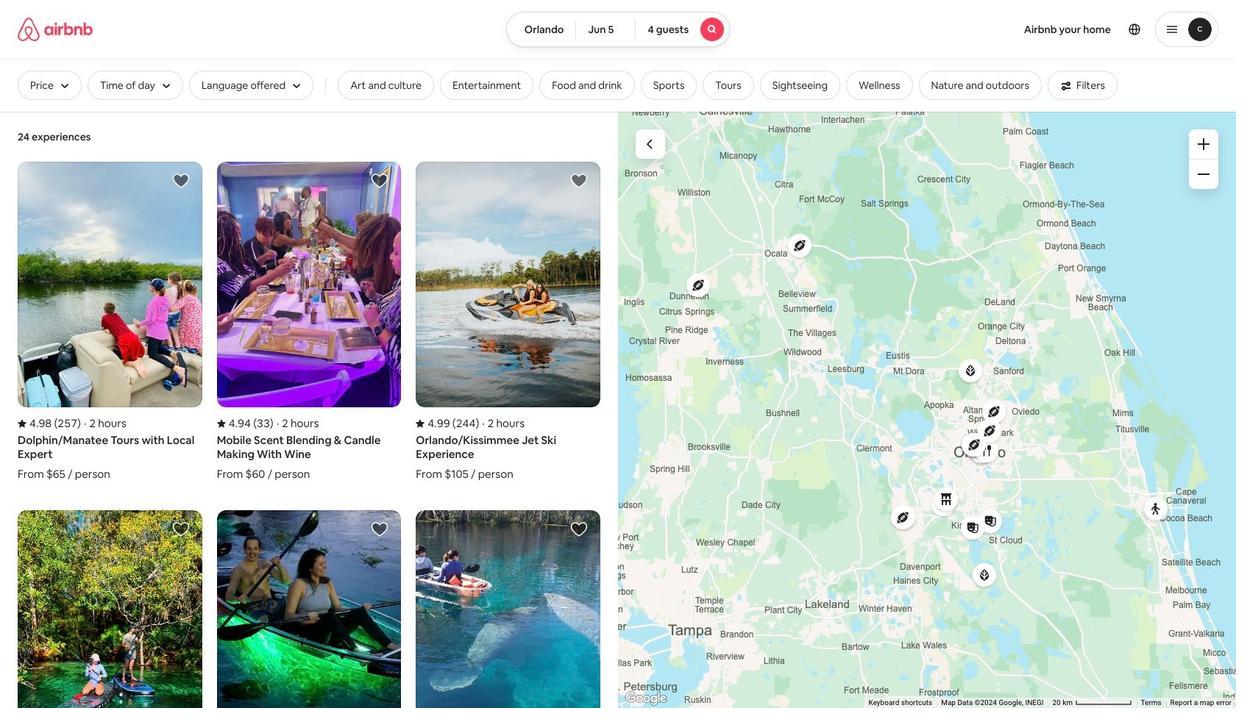 Task type: describe. For each thing, give the bounding box(es) containing it.
zoom in image
[[1198, 138, 1210, 150]]

Sports button
[[641, 71, 697, 100]]

Entertainment button
[[440, 71, 534, 100]]

zoom out image
[[1198, 169, 1210, 180]]

Tours button
[[703, 71, 754, 100]]

mobile scent blending & candle making with wine group
[[217, 162, 401, 481]]

Sightseeing button
[[760, 71, 840, 100]]

add to wishlist image for dolphin/manatee tours with local expert group
[[172, 172, 190, 190]]

dolphin/manatee tours with local expert group
[[18, 162, 202, 481]]

2 add to wishlist image from the left
[[371, 521, 389, 539]]

google map
showing 20 experiences. region
[[618, 112, 1236, 709]]

Art and culture button
[[338, 71, 434, 100]]



Task type: locate. For each thing, give the bounding box(es) containing it.
Nature and outdoors button
[[919, 71, 1042, 100]]

profile element
[[748, 0, 1219, 59]]

None search field
[[506, 12, 730, 47]]

add to wishlist image
[[172, 521, 190, 539], [371, 521, 389, 539]]

Food and drink button
[[540, 71, 635, 100]]

add to wishlist image for orlando/kissimmee jet ski experience group
[[570, 172, 588, 190]]

google image
[[622, 690, 670, 709]]

1 add to wishlist image from the left
[[172, 521, 190, 539]]

add to wishlist image inside orlando/kissimmee jet ski experience group
[[570, 172, 588, 190]]

1 horizontal spatial add to wishlist image
[[371, 521, 389, 539]]

add to wishlist image for mobile scent blending & candle making with wine group
[[371, 172, 389, 190]]

0 horizontal spatial add to wishlist image
[[172, 521, 190, 539]]

add to wishlist image
[[172, 172, 190, 190], [371, 172, 389, 190], [570, 172, 588, 190], [570, 521, 588, 539]]

orlando/kissimmee jet ski experience group
[[416, 162, 601, 481]]

add to wishlist image inside dolphin/manatee tours with local expert group
[[172, 172, 190, 190]]

Wellness button
[[846, 71, 913, 100]]

add to wishlist image inside mobile scent blending & candle making with wine group
[[371, 172, 389, 190]]



Task type: vqa. For each thing, say whether or not it's contained in the screenshot.
Add to wishlist icon within Mobile Scent Blending & Candle Making With Wine Group
yes



